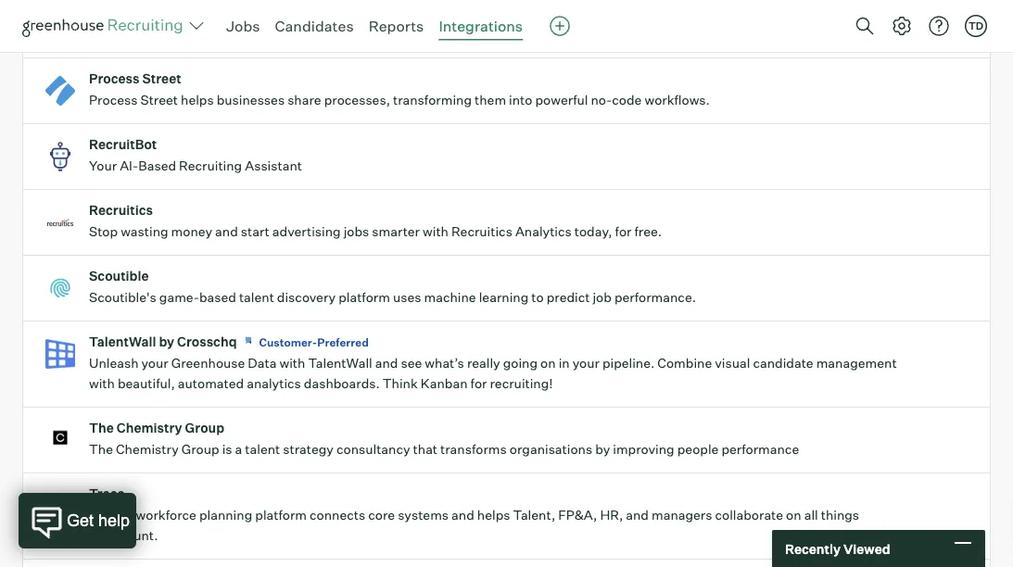 Task type: describe. For each thing, give the bounding box(es) containing it.
1 vertical spatial street
[[140, 92, 178, 108]]

scoutible
[[89, 268, 149, 284]]

code
[[612, 92, 642, 108]]

and right hr, at the right bottom of page
[[626, 507, 649, 524]]

0 horizontal spatial to
[[276, 26, 289, 42]]

job
[[593, 289, 612, 306]]

recruiting!
[[490, 376, 553, 392]]

preferred
[[317, 335, 369, 349]]

your right in on the right of page
[[573, 355, 600, 372]]

think
[[383, 376, 418, 392]]

for inside unleash your greenhouse data with talentwall and see what's really going on in your pipeline. combine visual candidate management with beautiful, automated analytics dashboards. think kanban for recruiting!
[[471, 376, 487, 392]]

talent inside the scoutible scoutible's game-based talent discovery platform uses machine learning to predict job performance.
[[239, 289, 274, 306]]

integrations link
[[439, 17, 523, 35]]

discovery
[[277, 289, 336, 306]]

performance.
[[615, 289, 696, 306]]

going
[[503, 355, 538, 372]]

based
[[199, 289, 236, 306]]

helps inside trace trace's workforce planning platform connects core systems and helps talent, fp&a, hr, and managers collaborate on all things headcount.
[[477, 507, 510, 524]]

planning
[[199, 507, 252, 524]]

performance
[[722, 442, 799, 458]]

candidate
[[753, 355, 814, 372]]

1 vertical spatial group
[[182, 442, 219, 458]]

search image
[[854, 15, 876, 37]]

advertising
[[272, 224, 341, 240]]

recruitics stop wasting money and start advertising jobs smarter with recruitics analytics today, for free.
[[89, 202, 662, 240]]

data
[[248, 355, 277, 372]]

recruitbot your ai-based recruiting assistant
[[89, 136, 302, 174]]

1 vertical spatial with
[[279, 355, 305, 372]]

headcount.
[[89, 528, 158, 544]]

trends
[[376, 26, 415, 42]]

stop
[[89, 224, 118, 240]]

candidates
[[275, 17, 354, 35]]

jobs
[[226, 17, 260, 35]]

all
[[804, 507, 818, 524]]

kanban
[[421, 376, 468, 392]]

core
[[368, 507, 395, 524]]

transforms
[[440, 442, 507, 458]]

2 the from the top
[[89, 442, 113, 458]]

business
[[625, 26, 679, 42]]

beautiful,
[[118, 376, 175, 392]]

the chemistry group the chemistry group is a talent strategy consultancy that transforms organisations by improving people performance
[[89, 420, 799, 458]]

1 process from the top
[[89, 71, 140, 87]]

platform inside the scoutible scoutible's game-based talent discovery platform uses machine learning to predict job performance.
[[339, 289, 390, 306]]

in
[[559, 355, 570, 372]]

improving
[[613, 442, 675, 458]]

them
[[475, 92, 506, 108]]

share
[[288, 92, 321, 108]]

and left "ai"
[[235, 26, 258, 42]]

talent for a
[[245, 442, 280, 458]]

money
[[171, 224, 212, 240]]

hr,
[[600, 507, 623, 524]]

scoutible scoutible's game-based talent discovery platform uses machine learning to predict job performance.
[[89, 268, 696, 306]]

transforming
[[393, 92, 472, 108]]

and inside recruitics stop wasting money and start advertising jobs smarter with recruitics analytics today, for free.
[[215, 224, 238, 240]]

management
[[817, 355, 897, 372]]

greenhouse
[[171, 355, 245, 372]]

customer-
[[259, 335, 317, 349]]

predictivehr enable people analytics and ai to predict talent trends and their financial impacts to your business
[[89, 5, 679, 42]]

no-
[[591, 92, 612, 108]]

unleash your greenhouse data with talentwall and see what's really going on in your pipeline. combine visual candidate management with beautiful, automated analytics dashboards. think kanban for recruiting!
[[89, 355, 897, 392]]

td button
[[965, 15, 987, 37]]

machine
[[424, 289, 476, 306]]

what's
[[425, 355, 464, 372]]

2 process from the top
[[89, 92, 138, 108]]

fp&a,
[[558, 507, 597, 524]]

to inside the scoutible scoutible's game-based talent discovery platform uses machine learning to predict job performance.
[[532, 289, 544, 306]]

reports
[[369, 17, 424, 35]]

people inside the chemistry group the chemistry group is a talent strategy consultancy that transforms organisations by improving people performance
[[678, 442, 719, 458]]

a
[[235, 442, 242, 458]]

analytics inside unleash your greenhouse data with talentwall and see what's really going on in your pipeline. combine visual candidate management with beautiful, automated analytics dashboards. think kanban for recruiting!
[[247, 376, 301, 392]]

with inside recruitics stop wasting money and start advertising jobs smarter with recruitics analytics today, for free.
[[423, 224, 449, 240]]

workflows.
[[645, 92, 710, 108]]

enable
[[89, 26, 131, 42]]

people inside predictivehr enable people analytics and ai to predict talent trends and their financial impacts to your business
[[134, 26, 175, 42]]

powerful
[[535, 92, 588, 108]]

businesses
[[217, 92, 285, 108]]

and right systems
[[452, 507, 475, 524]]

talent for predict
[[338, 26, 373, 42]]

analytics inside predictivehr enable people analytics and ai to predict talent trends and their financial impacts to your business
[[178, 26, 232, 42]]

impacts
[[528, 26, 577, 42]]

that
[[413, 442, 438, 458]]



Task type: locate. For each thing, give the bounding box(es) containing it.
0 vertical spatial helps
[[181, 92, 214, 108]]

for
[[615, 224, 632, 240], [471, 376, 487, 392]]

uses
[[393, 289, 421, 306]]

their
[[444, 26, 472, 42]]

visual
[[715, 355, 750, 372]]

street up recruitbot
[[140, 92, 178, 108]]

by left improving
[[595, 442, 610, 458]]

people
[[134, 26, 175, 42], [678, 442, 719, 458]]

the
[[89, 420, 114, 436], [89, 442, 113, 458]]

talent inside the chemistry group the chemistry group is a talent strategy consultancy that transforms organisations by improving people performance
[[245, 442, 280, 458]]

wasting
[[121, 224, 168, 240]]

managers
[[652, 507, 713, 524]]

process
[[89, 71, 140, 87], [89, 92, 138, 108]]

ai
[[261, 26, 274, 42]]

your inside predictivehr enable people analytics and ai to predict talent trends and their financial impacts to your business
[[595, 26, 622, 42]]

1 vertical spatial analytics
[[247, 376, 301, 392]]

group left is
[[182, 442, 219, 458]]

for left free.
[[615, 224, 632, 240]]

strategy
[[283, 442, 334, 458]]

to
[[276, 26, 289, 42], [580, 26, 592, 42], [532, 289, 544, 306]]

recently viewed
[[785, 541, 891, 557]]

to right impacts
[[580, 26, 592, 42]]

analytics
[[178, 26, 232, 42], [247, 376, 301, 392]]

talentwall
[[89, 334, 156, 350], [308, 355, 372, 372]]

0 vertical spatial on
[[541, 355, 556, 372]]

0 vertical spatial by
[[159, 334, 174, 350]]

chemistry
[[117, 420, 182, 436], [116, 442, 179, 458]]

things
[[821, 507, 860, 524]]

1 vertical spatial for
[[471, 376, 487, 392]]

1 vertical spatial talentwall
[[308, 355, 372, 372]]

1 vertical spatial people
[[678, 442, 719, 458]]

by left 'crosschq'
[[159, 334, 174, 350]]

helps left talent,
[[477, 507, 510, 524]]

talent right based
[[239, 289, 274, 306]]

to right learning
[[532, 289, 544, 306]]

your up beautiful, at the left of page
[[141, 355, 168, 372]]

0 horizontal spatial analytics
[[178, 26, 232, 42]]

analytics left "ai"
[[178, 26, 232, 42]]

1 vertical spatial on
[[786, 507, 802, 524]]

group up is
[[185, 420, 224, 436]]

automated
[[178, 376, 244, 392]]

trace trace's workforce planning platform connects core systems and helps talent, fp&a, hr, and managers collaborate on all things headcount.
[[89, 486, 860, 544]]

start
[[241, 224, 270, 240]]

0 vertical spatial recruitics
[[89, 202, 153, 219]]

predict right "ai"
[[292, 26, 335, 42]]

predictivehr
[[89, 5, 173, 21]]

process down enable
[[89, 71, 140, 87]]

chemistry down beautiful, at the left of page
[[117, 420, 182, 436]]

recruitics up stop
[[89, 202, 153, 219]]

on
[[541, 355, 556, 372], [786, 507, 802, 524]]

0 horizontal spatial talentwall
[[89, 334, 156, 350]]

2 horizontal spatial to
[[580, 26, 592, 42]]

combine
[[658, 355, 712, 372]]

1 horizontal spatial platform
[[339, 289, 390, 306]]

0 horizontal spatial on
[[541, 355, 556, 372]]

0 horizontal spatial recruitics
[[89, 202, 153, 219]]

0 vertical spatial with
[[423, 224, 449, 240]]

with down the unleash at the left of page
[[89, 376, 115, 392]]

0 vertical spatial predict
[[292, 26, 335, 42]]

assistant
[[245, 158, 302, 174]]

1 horizontal spatial to
[[532, 289, 544, 306]]

scoutible's
[[89, 289, 156, 306]]

0 horizontal spatial for
[[471, 376, 487, 392]]

td button
[[961, 11, 991, 41]]

jobs link
[[226, 17, 260, 35]]

predict inside predictivehr enable people analytics and ai to predict talent trends and their financial impacts to your business
[[292, 26, 335, 42]]

talentwall inside unleash your greenhouse data with talentwall and see what's really going on in your pipeline. combine visual candidate management with beautiful, automated analytics dashboards. think kanban for recruiting!
[[308, 355, 372, 372]]

dashboards.
[[304, 376, 380, 392]]

viewed
[[844, 541, 891, 557]]

with right smarter
[[423, 224, 449, 240]]

by inside the chemistry group the chemistry group is a talent strategy consultancy that transforms organisations by improving people performance
[[595, 442, 610, 458]]

1 horizontal spatial on
[[786, 507, 802, 524]]

your left business
[[595, 26, 622, 42]]

1 vertical spatial recruitics
[[451, 224, 513, 240]]

recruitbot
[[89, 136, 157, 153]]

1 horizontal spatial by
[[595, 442, 610, 458]]

1 horizontal spatial talentwall
[[308, 355, 372, 372]]

0 horizontal spatial platform
[[255, 507, 307, 524]]

0 horizontal spatial with
[[89, 376, 115, 392]]

0 vertical spatial talentwall
[[89, 334, 156, 350]]

reports link
[[369, 17, 424, 35]]

talent left trends
[[338, 26, 373, 42]]

0 vertical spatial group
[[185, 420, 224, 436]]

into
[[509, 92, 533, 108]]

for down really
[[471, 376, 487, 392]]

talent inside predictivehr enable people analytics and ai to predict talent trends and their financial impacts to your business
[[338, 26, 373, 42]]

predict
[[292, 26, 335, 42], [547, 289, 590, 306]]

2 horizontal spatial with
[[423, 224, 449, 240]]

1 horizontal spatial people
[[678, 442, 719, 458]]

1 vertical spatial the
[[89, 442, 113, 458]]

organisations
[[510, 442, 593, 458]]

people right improving
[[678, 442, 719, 458]]

to right "ai"
[[276, 26, 289, 42]]

learning
[[479, 289, 529, 306]]

for inside recruitics stop wasting money and start advertising jobs smarter with recruitics analytics today, for free.
[[615, 224, 632, 240]]

0 horizontal spatial by
[[159, 334, 174, 350]]

consultancy
[[337, 442, 410, 458]]

1 vertical spatial talent
[[239, 289, 274, 306]]

1 vertical spatial predict
[[547, 289, 590, 306]]

trace
[[89, 486, 125, 502]]

integrations
[[439, 17, 523, 35]]

0 vertical spatial street
[[142, 71, 181, 87]]

0 vertical spatial people
[[134, 26, 175, 42]]

ai-
[[120, 158, 138, 174]]

analytics down data
[[247, 376, 301, 392]]

on inside unleash your greenhouse data with talentwall and see what's really going on in your pipeline. combine visual candidate management with beautiful, automated analytics dashboards. think kanban for recruiting!
[[541, 355, 556, 372]]

1 vertical spatial helps
[[477, 507, 510, 524]]

on left in on the right of page
[[541, 355, 556, 372]]

talentwall by crosschq
[[89, 334, 237, 350]]

on left all
[[786, 507, 802, 524]]

platform right the planning
[[255, 507, 307, 524]]

0 vertical spatial platform
[[339, 289, 390, 306]]

based
[[138, 158, 176, 174]]

1 vertical spatial process
[[89, 92, 138, 108]]

0 horizontal spatial helps
[[181, 92, 214, 108]]

on inside trace trace's workforce planning platform connects core systems and helps talent, fp&a, hr, and managers collaborate on all things headcount.
[[786, 507, 802, 524]]

customer-preferred
[[259, 335, 369, 349]]

greenhouse recruiting image
[[22, 15, 189, 37]]

1 vertical spatial chemistry
[[116, 442, 179, 458]]

talent,
[[513, 507, 556, 524]]

1 horizontal spatial recruitics
[[451, 224, 513, 240]]

helps left businesses
[[181, 92, 214, 108]]

analytics
[[515, 224, 572, 240]]

recently
[[785, 541, 841, 557]]

1 horizontal spatial helps
[[477, 507, 510, 524]]

pipeline.
[[603, 355, 655, 372]]

financial
[[475, 26, 526, 42]]

smarter
[[372, 224, 420, 240]]

workforce
[[136, 507, 196, 524]]

platform left uses at left
[[339, 289, 390, 306]]

0 vertical spatial the
[[89, 420, 114, 436]]

predict left job
[[547, 289, 590, 306]]

0 vertical spatial talent
[[338, 26, 373, 42]]

and inside unleash your greenhouse data with talentwall and see what's really going on in your pipeline. combine visual candidate management with beautiful, automated analytics dashboards. think kanban for recruiting!
[[375, 355, 398, 372]]

people down the predictivehr in the top left of the page
[[134, 26, 175, 42]]

predict inside the scoutible scoutible's game-based talent discovery platform uses machine learning to predict job performance.
[[547, 289, 590, 306]]

recruitics
[[89, 202, 153, 219], [451, 224, 513, 240]]

unleash
[[89, 355, 139, 372]]

today,
[[575, 224, 612, 240]]

game-
[[159, 289, 199, 306]]

chemistry up "trace"
[[116, 442, 179, 458]]

1 horizontal spatial with
[[279, 355, 305, 372]]

1 horizontal spatial predict
[[547, 289, 590, 306]]

helps
[[181, 92, 214, 108], [477, 507, 510, 524]]

connects
[[310, 507, 365, 524]]

0 vertical spatial chemistry
[[117, 420, 182, 436]]

with
[[423, 224, 449, 240], [279, 355, 305, 372], [89, 376, 115, 392]]

collaborate
[[715, 507, 784, 524]]

is
[[222, 442, 232, 458]]

0 vertical spatial analytics
[[178, 26, 232, 42]]

with down customer-
[[279, 355, 305, 372]]

process up recruitbot
[[89, 92, 138, 108]]

1 the from the top
[[89, 420, 114, 436]]

0 vertical spatial process
[[89, 71, 140, 87]]

2 vertical spatial talent
[[245, 442, 280, 458]]

configure image
[[891, 15, 913, 37]]

and left their
[[418, 26, 441, 42]]

2 vertical spatial with
[[89, 376, 115, 392]]

1 horizontal spatial for
[[615, 224, 632, 240]]

street
[[142, 71, 181, 87], [140, 92, 178, 108]]

group
[[185, 420, 224, 436], [182, 442, 219, 458]]

0 vertical spatial for
[[615, 224, 632, 240]]

crosschq
[[177, 334, 237, 350]]

talent
[[338, 26, 373, 42], [239, 289, 274, 306], [245, 442, 280, 458]]

processes,
[[324, 92, 390, 108]]

1 vertical spatial by
[[595, 442, 610, 458]]

and left start
[[215, 224, 238, 240]]

candidates link
[[275, 17, 354, 35]]

0 horizontal spatial predict
[[292, 26, 335, 42]]

helps inside process street process street helps businesses share processes, transforming them into powerful no-code workflows.
[[181, 92, 214, 108]]

recruitics left analytics
[[451, 224, 513, 240]]

your
[[89, 158, 117, 174]]

and up think
[[375, 355, 398, 372]]

platform inside trace trace's workforce planning platform connects core systems and helps talent, fp&a, hr, and managers collaborate on all things headcount.
[[255, 507, 307, 524]]

process street process street helps businesses share processes, transforming them into powerful no-code workflows.
[[89, 71, 710, 108]]

0 horizontal spatial people
[[134, 26, 175, 42]]

street down the predictivehr in the top left of the page
[[142, 71, 181, 87]]

really
[[467, 355, 500, 372]]

talentwall up dashboards.
[[308, 355, 372, 372]]

talentwall up the unleash at the left of page
[[89, 334, 156, 350]]

free.
[[635, 224, 662, 240]]

1 vertical spatial platform
[[255, 507, 307, 524]]

talent right a
[[245, 442, 280, 458]]

1 horizontal spatial analytics
[[247, 376, 301, 392]]



Task type: vqa. For each thing, say whether or not it's contained in the screenshot.


